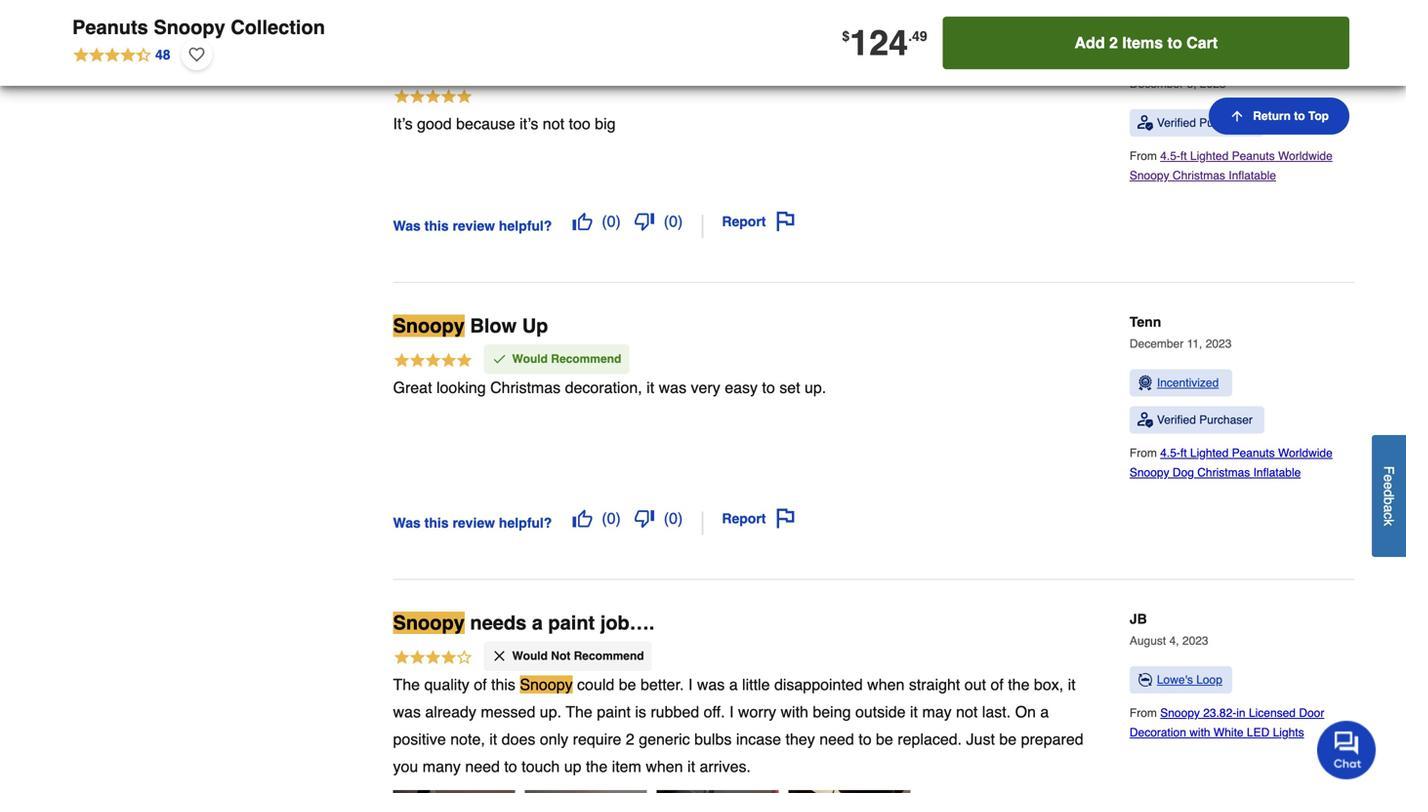 Task type: vqa. For each thing, say whether or not it's contained in the screenshot.
Installation
no



Task type: describe. For each thing, give the bounding box(es) containing it.
lighted for christmas
[[1190, 150, 1229, 163]]

already
[[425, 704, 476, 722]]

you
[[393, 758, 418, 776]]

does
[[502, 731, 535, 749]]

4.5-ft lighted peanuts worldwide snoopy dog christmas inflatable
[[1130, 447, 1333, 480]]

) left thumb down image
[[616, 213, 621, 231]]

items
[[1122, 34, 1163, 52]]

not inside could be better. i was a little disappointed when straight out of the box, it was already messed up. the paint is rubbed off. i worry with being outside it may not last. on a positive note, it does only require 2 generic bulbs incase they need to be replaced.  just be prepared you many need to touch up the item when it arrives.
[[956, 704, 978, 722]]

decoration,
[[565, 379, 642, 397]]

this for tenn
[[424, 516, 449, 531]]

f
[[1381, 466, 1397, 475]]

out
[[965, 676, 986, 694]]

it left 'does'
[[489, 731, 497, 749]]

lowe's
[[1157, 674, 1193, 688]]

top
[[1308, 109, 1329, 123]]

$ 124 . 49
[[842, 23, 927, 63]]

set
[[779, 379, 800, 397]]

tenn december 11, 2023
[[1130, 315, 1232, 351]]

review for charmaine
[[453, 218, 495, 234]]

d
[[1381, 490, 1397, 498]]

0 right thumb down image
[[669, 213, 678, 231]]

return to top
[[1253, 109, 1329, 123]]

5 stars image for charmaine
[[393, 88, 473, 108]]

from for charmaine
[[1130, 150, 1160, 163]]

11,
[[1187, 338, 1202, 351]]

led
[[1247, 727, 1270, 740]]

1 vertical spatial christmas
[[490, 379, 561, 397]]

4.5-ft lighted peanuts worldwide snoopy dog christmas inflatable link
[[1130, 447, 1333, 480]]

in
[[1237, 707, 1246, 721]]

snoopy blow up
[[393, 315, 548, 338]]

heart outline image
[[189, 44, 205, 65]]

loop
[[1196, 674, 1223, 688]]

0 horizontal spatial the
[[393, 676, 420, 694]]

1 vertical spatial recommend
[[574, 650, 644, 664]]

only
[[540, 731, 569, 749]]

decoration
[[1130, 727, 1186, 740]]

0 vertical spatial was
[[659, 379, 687, 397]]

to down 'does'
[[504, 758, 517, 776]]

peanuts for 4.5-ft lighted peanuts worldwide snoopy christmas inflatable
[[1232, 150, 1275, 163]]

4.5-ft lighted peanuts worldwide snoopy christmas inflatable
[[1130, 150, 1333, 183]]

job….
[[600, 612, 655, 635]]

incentivized
[[1157, 377, 1219, 390]]

report button for tenn
[[715, 503, 802, 536]]

1 horizontal spatial the
[[1008, 676, 1030, 694]]

1 verified purchaser from the top
[[1157, 116, 1253, 130]]

return to top button
[[1209, 98, 1350, 135]]

5,
[[1187, 77, 1197, 91]]

2 inside could be better. i was a little disappointed when straight out of the box, it was already messed up. the paint is rubbed off. i worry with being outside it may not last. on a positive note, it does only require 2 generic bulbs incase they need to be replaced.  just be prepared you many need to touch up the item when it arrives.
[[626, 731, 635, 749]]

because
[[456, 115, 515, 133]]

christmas inside the 4.5-ft lighted peanuts worldwide snoopy dog christmas inflatable
[[1197, 467, 1250, 480]]

on
[[1015, 704, 1036, 722]]

49
[[912, 28, 927, 44]]

box,
[[1034, 676, 1064, 694]]

charmaine
[[1130, 54, 1200, 70]]

https://photos us.bazaarvoice.com/photo/2/cghvdg86bg93zxm/6537f0f5 278c 55b1 81c5 ebdb80b2344d image
[[393, 791, 515, 794]]

they
[[786, 731, 815, 749]]

quality
[[424, 676, 469, 694]]

2023 for tenn
[[1206, 338, 1232, 351]]

thumb up image for tenn
[[572, 509, 592, 529]]

0 left thumb down icon
[[607, 510, 616, 528]]

a left little
[[729, 676, 738, 694]]

positive
[[393, 731, 446, 749]]

was this review helpful? for tenn
[[393, 516, 552, 531]]

report button for charmaine
[[715, 205, 802, 238]]

with inside the snoopy 23.82-in licensed door decoration with white led lights
[[1190, 727, 1210, 740]]

better.
[[641, 676, 684, 694]]

was for tenn
[[393, 516, 421, 531]]

disappointed
[[774, 676, 863, 694]]

replaced.
[[898, 731, 962, 749]]

straight
[[909, 676, 960, 694]]

august
[[1130, 635, 1166, 649]]

purchaser for 2nd verified purchaser icon from the bottom
[[1199, 116, 1253, 130]]

( right thumb down image
[[664, 213, 669, 231]]

it right box,
[[1068, 676, 1076, 694]]

arrives.
[[700, 758, 751, 776]]

would not recommend
[[512, 650, 644, 664]]

) left thumb down icon
[[616, 510, 621, 528]]

looking
[[436, 379, 486, 397]]

124
[[850, 23, 908, 63]]

would for a
[[512, 650, 548, 664]]

charmaine december 5, 2023
[[1130, 54, 1226, 91]]

snoopy inside the snoopy 23.82-in licensed door decoration with white led lights
[[1160, 707, 1200, 721]]

4.5- for christmas
[[1160, 150, 1181, 163]]

snoopy inside 4.5-ft lighted peanuts worldwide snoopy christmas inflatable
[[1130, 169, 1169, 183]]

lights
[[1273, 727, 1304, 740]]

jb august 4, 2023
[[1130, 612, 1209, 649]]

from for jb
[[1130, 707, 1160, 721]]

thumb down image
[[635, 509, 654, 529]]

it's
[[520, 115, 538, 133]]

would recommend
[[512, 353, 621, 366]]

easy
[[725, 379, 758, 397]]

thumb down image
[[635, 212, 654, 232]]

many
[[423, 758, 461, 776]]

was this review helpful? for charmaine
[[393, 218, 552, 234]]

is
[[635, 704, 646, 722]]

the inside could be better. i was a little disappointed when straight out of the box, it was already messed up. the paint is rubbed off. i worry with being outside it may not last. on a positive note, it does only require 2 generic bulbs incase they need to be replaced.  just be prepared you many need to touch up the item when it arrives.
[[566, 704, 593, 722]]

0 vertical spatial up.
[[805, 379, 826, 397]]

door
[[1299, 707, 1324, 721]]

peanuts snoopy collection
[[72, 16, 325, 39]]

to inside 'button'
[[1294, 109, 1305, 123]]

prepared
[[1021, 731, 1084, 749]]

good
[[417, 115, 452, 133]]

ft for dog
[[1181, 447, 1187, 461]]

of inside could be better. i was a little disappointed when straight out of the box, it was already messed up. the paint is rubbed off. i worry with being outside it may not last. on a positive note, it does only require 2 generic bulbs incase they need to be replaced.  just be prepared you many need to touch up the item when it arrives.
[[991, 676, 1004, 694]]

( left thumb down image
[[602, 213, 607, 231]]

the quality of this snoopy
[[393, 676, 573, 694]]

jb
[[1130, 612, 1147, 628]]

report for tenn
[[722, 511, 766, 527]]

being
[[813, 704, 851, 722]]

4.5- for dog
[[1160, 447, 1181, 461]]

1 verified purchaser icon image from the top
[[1138, 115, 1153, 131]]

note,
[[450, 731, 485, 749]]

collection
[[231, 16, 325, 39]]

it left may
[[910, 704, 918, 722]]

ft for christmas
[[1181, 150, 1187, 163]]

add 2 items to cart button
[[943, 17, 1350, 69]]

lighted for dog
[[1190, 447, 1229, 461]]

flag image
[[776, 509, 795, 529]]

up. inside could be better. i was a little disappointed when straight out of the box, it was already messed up. the paint is rubbed off. i worry with being outside it may not last. on a positive note, it does only require 2 generic bulbs incase they need to be replaced.  just be prepared you many need to touch up the item when it arrives.
[[540, 704, 562, 722]]

0 horizontal spatial was
[[393, 704, 421, 722]]

2 inside "button"
[[1109, 34, 1118, 52]]

0 vertical spatial peanuts
[[72, 16, 148, 39]]

helpful? for charmaine
[[499, 218, 552, 234]]

very
[[691, 379, 720, 397]]

2 verified purchaser from the top
[[1157, 414, 1253, 427]]

to down 'outside'
[[859, 731, 872, 749]]

inflatable inside 4.5-ft lighted peanuts worldwide snoopy christmas inflatable
[[1229, 169, 1276, 183]]

23.82-
[[1203, 707, 1237, 721]]

4 stars image
[[393, 649, 473, 669]]

licensed
[[1249, 707, 1296, 721]]

0 horizontal spatial i
[[688, 676, 693, 694]]

tenn
[[1130, 315, 1161, 330]]

last.
[[982, 704, 1011, 722]]

dog
[[1173, 467, 1194, 480]]



Task type: locate. For each thing, give the bounding box(es) containing it.
1 horizontal spatial need
[[820, 731, 854, 749]]

worldwide
[[1278, 150, 1333, 163], [1278, 447, 1333, 461]]

0 right thumb down icon
[[669, 510, 678, 528]]

cart
[[1187, 34, 1218, 52]]

a right needs
[[532, 612, 543, 635]]

would right checkmark image
[[512, 353, 548, 366]]

1 vertical spatial was this review helpful?
[[393, 516, 552, 531]]

1 4.5- from the top
[[1160, 150, 1181, 163]]

when down 'generic'
[[646, 758, 683, 776]]

0 vertical spatial the
[[1008, 676, 1030, 694]]

2
[[1109, 34, 1118, 52], [626, 731, 635, 749]]

a inside "button"
[[1381, 505, 1397, 513]]

to inside "button"
[[1168, 34, 1182, 52]]

when
[[867, 676, 905, 694], [646, 758, 683, 776]]

1 report button from the top
[[715, 205, 802, 238]]

was left very
[[659, 379, 687, 397]]

( 0 ) right thumb down image
[[664, 213, 683, 231]]

review
[[453, 218, 495, 234], [453, 516, 495, 531]]

1 from from the top
[[1130, 150, 1160, 163]]

could
[[577, 676, 615, 694]]

2023 inside tenn december 11, 2023
[[1206, 338, 1232, 351]]

to
[[1168, 34, 1182, 52], [1294, 109, 1305, 123], [762, 379, 775, 397], [859, 731, 872, 749], [504, 758, 517, 776]]

e up the b
[[1381, 482, 1397, 490]]

the
[[393, 676, 420, 694], [566, 704, 593, 722]]

the right up
[[586, 758, 608, 776]]

ft down 5,
[[1181, 150, 1187, 163]]

snoopy 23.82-in licensed door decoration with white led lights link
[[1130, 707, 1324, 740]]

outside
[[855, 704, 906, 722]]

to up charmaine on the top right of the page
[[1168, 34, 1182, 52]]

not
[[543, 115, 564, 133], [956, 704, 978, 722]]

2 report button from the top
[[715, 503, 802, 536]]

checkmark image
[[492, 351, 507, 367]]

add
[[1075, 34, 1105, 52]]

1 purchaser from the top
[[1199, 116, 1253, 130]]

worldwide inside 4.5-ft lighted peanuts worldwide snoopy christmas inflatable
[[1278, 150, 1333, 163]]

blow
[[470, 315, 517, 338]]

1 vertical spatial the
[[586, 758, 608, 776]]

)
[[616, 213, 621, 231], [678, 213, 683, 231], [616, 510, 621, 528], [678, 510, 683, 528]]

be down 'outside'
[[876, 731, 893, 749]]

purchaser up 4.5-ft lighted peanuts worldwide snoopy christmas inflatable
[[1199, 116, 1253, 130]]

incentivised review icon image
[[1138, 376, 1153, 391]]

paint left "is"
[[597, 704, 631, 722]]

verified down incentivized
[[1157, 414, 1196, 427]]

christmas inside 4.5-ft lighted peanuts worldwide snoopy christmas inflatable
[[1173, 169, 1225, 183]]

e
[[1381, 475, 1397, 482], [1381, 482, 1397, 490]]

generic
[[639, 731, 690, 749]]

) right thumb down icon
[[678, 510, 683, 528]]

2 vertical spatial christmas
[[1197, 467, 1250, 480]]

5 stars image up great
[[393, 351, 473, 371]]

0 vertical spatial this
[[424, 218, 449, 234]]

4.5- inside 4.5-ft lighted peanuts worldwide snoopy christmas inflatable
[[1160, 150, 1181, 163]]

0 left thumb down image
[[607, 213, 616, 231]]

1 horizontal spatial up.
[[805, 379, 826, 397]]

was
[[393, 218, 421, 234], [393, 516, 421, 531]]

i right off.
[[729, 704, 734, 722]]

1 vertical spatial when
[[646, 758, 683, 776]]

0 vertical spatial would
[[512, 353, 548, 366]]

thumb up image for charmaine
[[572, 212, 592, 232]]

1 horizontal spatial the
[[566, 704, 593, 722]]

2 5 stars image from the top
[[393, 351, 473, 371]]

2 of from the left
[[991, 676, 1004, 694]]

peanuts inside 4.5-ft lighted peanuts worldwide snoopy christmas inflatable
[[1232, 150, 1275, 163]]

1 worldwide from the top
[[1278, 150, 1333, 163]]

1 ft from the top
[[1181, 150, 1187, 163]]

1 horizontal spatial of
[[991, 676, 1004, 694]]

to left the set
[[762, 379, 775, 397]]

0 vertical spatial 2
[[1109, 34, 1118, 52]]

( 0 ) right thumb down icon
[[664, 510, 683, 528]]

december
[[1130, 77, 1184, 91], [1130, 338, 1184, 351]]

2023 right 5,
[[1200, 77, 1226, 91]]

snoopy
[[154, 16, 225, 39], [1130, 169, 1169, 183], [393, 315, 465, 338], [1130, 467, 1169, 480], [393, 612, 465, 635], [520, 676, 573, 694], [1160, 707, 1200, 721]]

1 vertical spatial 5 stars image
[[393, 351, 473, 371]]

1 vertical spatial purchaser
[[1199, 414, 1253, 427]]

with up they
[[781, 704, 808, 722]]

0 vertical spatial was
[[393, 218, 421, 234]]

lighted up dog at the right of the page
[[1190, 447, 1229, 461]]

2 december from the top
[[1130, 338, 1184, 351]]

lowe's loop
[[1157, 674, 1223, 688]]

f e e d b a c k
[[1381, 466, 1397, 526]]

2023 for charmaine
[[1200, 77, 1226, 91]]

2 verified purchaser icon image from the top
[[1138, 413, 1153, 428]]

1 verified from the top
[[1157, 116, 1196, 130]]

k
[[1381, 520, 1397, 526]]

2 report from the top
[[722, 511, 766, 527]]

0 horizontal spatial the
[[586, 758, 608, 776]]

up. right the set
[[805, 379, 826, 397]]

0 vertical spatial december
[[1130, 77, 1184, 91]]

peanuts inside the 4.5-ft lighted peanuts worldwide snoopy dog christmas inflatable
[[1232, 447, 1275, 461]]

report left flag image
[[722, 511, 766, 527]]

1 horizontal spatial not
[[956, 704, 978, 722]]

1 horizontal spatial when
[[867, 676, 905, 694]]

great
[[393, 379, 432, 397]]

verified for 2nd verified purchaser icon from the bottom
[[1157, 116, 1196, 130]]

0 horizontal spatial of
[[474, 676, 487, 694]]

little
[[742, 676, 770, 694]]

3 from from the top
[[1130, 707, 1160, 721]]

https://photos us.bazaarvoice.com/photo/2/cghvdg86bg93zxm/42d3d08b 840b 5e6f 8244 e9122f9a6040 image
[[789, 791, 911, 794]]

1 vertical spatial thumb up image
[[572, 509, 592, 529]]

purchaser
[[1199, 116, 1253, 130], [1199, 414, 1253, 427]]

4.5-ft lighted peanuts worldwide snoopy christmas inflatable link
[[1130, 150, 1333, 183]]

4.5- down the charmaine december 5, 2023
[[1160, 150, 1181, 163]]

( left thumb down icon
[[602, 510, 607, 528]]

2 up item
[[626, 731, 635, 749]]

) right thumb down image
[[678, 213, 683, 231]]

thumb up image
[[572, 212, 592, 232], [572, 509, 592, 529]]

2 review from the top
[[453, 516, 495, 531]]

2023 right "11,"
[[1206, 338, 1232, 351]]

1 vertical spatial i
[[729, 704, 734, 722]]

0 horizontal spatial when
[[646, 758, 683, 776]]

2 thumb up image from the top
[[572, 509, 592, 529]]

2 right add at the top of the page
[[1109, 34, 1118, 52]]

2 vertical spatial peanuts
[[1232, 447, 1275, 461]]

0 vertical spatial was this review helpful?
[[393, 218, 552, 234]]

with inside could be better. i was a little disappointed when straight out of the box, it was already messed up. the paint is rubbed off. i worry with being outside it may not last. on a positive note, it does only require 2 generic bulbs incase they need to be replaced.  just be prepared you many need to touch up the item when it arrives.
[[781, 704, 808, 722]]

1 vertical spatial report button
[[715, 503, 802, 536]]

0 vertical spatial 2023
[[1200, 77, 1226, 91]]

of right quality
[[474, 676, 487, 694]]

2 verified from the top
[[1157, 414, 1196, 427]]

would
[[512, 353, 548, 366], [512, 650, 548, 664]]

0 horizontal spatial need
[[465, 758, 500, 776]]

1 horizontal spatial paint
[[597, 704, 631, 722]]

needs
[[470, 612, 527, 635]]

incase
[[736, 731, 781, 749]]

not
[[551, 650, 571, 664]]

report button
[[715, 205, 802, 238], [715, 503, 802, 536]]

december inside the charmaine december 5, 2023
[[1130, 77, 1184, 91]]

1 vertical spatial review
[[453, 516, 495, 531]]

2023 for jb
[[1182, 635, 1209, 649]]

verified purchaser icon image down the charmaine december 5, 2023
[[1138, 115, 1153, 131]]

0 vertical spatial recommend
[[551, 353, 621, 366]]

with down 23.82-
[[1190, 727, 1210, 740]]

this for charmaine
[[424, 218, 449, 234]]

0 vertical spatial need
[[820, 731, 854, 749]]

verified for second verified purchaser icon from the top
[[1157, 414, 1196, 427]]

a up k
[[1381, 505, 1397, 513]]

1 vertical spatial this
[[424, 516, 449, 531]]

need down note,
[[465, 758, 500, 776]]

5 stars image up good
[[393, 88, 473, 108]]

arrow up image
[[1230, 108, 1245, 124]]

recommend up decoration,
[[551, 353, 621, 366]]

december down tenn
[[1130, 338, 1184, 351]]

verified purchaser icon image down incentivised review icon
[[1138, 413, 1153, 428]]

it
[[647, 379, 654, 397], [1068, 676, 1076, 694], [910, 704, 918, 722], [489, 731, 497, 749], [688, 758, 695, 776]]

christmas
[[1173, 169, 1225, 183], [490, 379, 561, 397], [1197, 467, 1250, 480]]

2 helpful? from the top
[[499, 516, 552, 531]]

review for tenn
[[453, 516, 495, 531]]

2 purchaser from the top
[[1199, 414, 1253, 427]]

too
[[569, 115, 591, 133]]

item
[[612, 758, 641, 776]]

not down out
[[956, 704, 978, 722]]

lowes loop icon image
[[1138, 673, 1153, 689]]

1 5 stars image from the top
[[393, 88, 473, 108]]

paint up would not recommend
[[548, 612, 595, 635]]

december inside tenn december 11, 2023
[[1130, 338, 1184, 351]]

1 vertical spatial ft
[[1181, 447, 1187, 461]]

https://photos us.bazaarvoice.com/photo/2/cghvdg86bg93zxm/e0c8879b 7183 5c2f 9c37 55d30f1fbf35 image
[[657, 791, 779, 794]]

1 vertical spatial was
[[697, 676, 725, 694]]

4,
[[1169, 635, 1179, 649]]

1 vertical spatial helpful?
[[499, 516, 552, 531]]

0 horizontal spatial not
[[543, 115, 564, 133]]

snoopy inside the 4.5-ft lighted peanuts worldwide snoopy dog christmas inflatable
[[1130, 467, 1169, 480]]

48
[[155, 47, 170, 62]]

inflatable right dog at the right of the page
[[1253, 467, 1301, 480]]

0 vertical spatial with
[[781, 704, 808, 722]]

report left flag icon at the right of the page
[[722, 214, 766, 230]]

0 vertical spatial christmas
[[1173, 169, 1225, 183]]

helpful? for tenn
[[499, 516, 552, 531]]

up. up only
[[540, 704, 562, 722]]

from down the charmaine december 5, 2023
[[1130, 150, 1160, 163]]

recommend up the "could"
[[574, 650, 644, 664]]

2 horizontal spatial be
[[999, 731, 1017, 749]]

0
[[607, 213, 616, 231], [669, 213, 678, 231], [607, 510, 616, 528], [669, 510, 678, 528]]

lighted inside the 4.5-ft lighted peanuts worldwide snoopy dog christmas inflatable
[[1190, 447, 1229, 461]]

1 vertical spatial 2023
[[1206, 338, 1232, 351]]

december for tenn
[[1130, 338, 1184, 351]]

to left the top
[[1294, 109, 1305, 123]]

0 vertical spatial paint
[[548, 612, 595, 635]]

4.5- inside the 4.5-ft lighted peanuts worldwide snoopy dog christmas inflatable
[[1160, 447, 1181, 461]]

1 vertical spatial report
[[722, 511, 766, 527]]

the down 4 stars image
[[393, 676, 420, 694]]

a
[[1381, 505, 1397, 513], [532, 612, 543, 635], [729, 676, 738, 694], [1040, 704, 1049, 722]]

chat invite button image
[[1317, 721, 1377, 780]]

christmas down checkmark image
[[490, 379, 561, 397]]

was this review helpful?
[[393, 218, 552, 234], [393, 516, 552, 531]]

0 vertical spatial not
[[543, 115, 564, 133]]

ft up dog at the right of the page
[[1181, 447, 1187, 461]]

it's
[[393, 115, 413, 133]]

1 horizontal spatial i
[[729, 704, 734, 722]]

need down "being"
[[820, 731, 854, 749]]

worldwide inside the 4.5-ft lighted peanuts worldwide snoopy dog christmas inflatable
[[1278, 447, 1333, 461]]

2 was from the top
[[393, 516, 421, 531]]

1 vertical spatial verified
[[1157, 414, 1196, 427]]

( 0 ) left thumb down image
[[602, 213, 621, 231]]

worldwide for 4.5-ft lighted peanuts worldwide snoopy dog christmas inflatable
[[1278, 447, 1333, 461]]

c
[[1381, 513, 1397, 520]]

0 vertical spatial i
[[688, 676, 693, 694]]

be up "is"
[[619, 676, 636, 694]]

this
[[424, 218, 449, 234], [424, 516, 449, 531], [491, 676, 516, 694]]

2 vertical spatial from
[[1130, 707, 1160, 721]]

0 horizontal spatial 2
[[626, 731, 635, 749]]

( right thumb down icon
[[664, 510, 669, 528]]

white
[[1214, 727, 1244, 740]]

2023 inside jb august 4, 2023
[[1182, 635, 1209, 649]]

1 vertical spatial inflatable
[[1253, 467, 1301, 480]]

return
[[1253, 109, 1291, 123]]

5 stars image
[[393, 88, 473, 108], [393, 351, 473, 371]]

1 vertical spatial december
[[1130, 338, 1184, 351]]

0 vertical spatial report
[[722, 214, 766, 230]]

bulbs
[[694, 731, 732, 749]]

ft inside the 4.5-ft lighted peanuts worldwide snoopy dog christmas inflatable
[[1181, 447, 1187, 461]]

inflatable inside the 4.5-ft lighted peanuts worldwide snoopy dog christmas inflatable
[[1253, 467, 1301, 480]]

christmas down 5,
[[1173, 169, 1225, 183]]

ft
[[1181, 150, 1187, 163], [1181, 447, 1187, 461]]

1 horizontal spatial 2
[[1109, 34, 1118, 52]]

1 report from the top
[[722, 214, 766, 230]]

it left arrives.
[[688, 758, 695, 776]]

2 was this review helpful? from the top
[[393, 516, 552, 531]]

from up decoration
[[1130, 707, 1160, 721]]

1 vertical spatial up.
[[540, 704, 562, 722]]

verified purchaser down incentivized
[[1157, 414, 1253, 427]]

of right out
[[991, 676, 1004, 694]]

it right decoration,
[[647, 379, 654, 397]]

4.4 stars image
[[72, 44, 171, 65]]

1 of from the left
[[474, 676, 487, 694]]

2023 right 4,
[[1182, 635, 1209, 649]]

2 vertical spatial 2023
[[1182, 635, 1209, 649]]

1 vertical spatial was
[[393, 516, 421, 531]]

inflatable
[[1229, 169, 1276, 183], [1253, 467, 1301, 480]]

rubbed
[[651, 704, 699, 722]]

0 vertical spatial helpful?
[[499, 218, 552, 234]]

worry
[[738, 704, 776, 722]]

1 vertical spatial need
[[465, 758, 500, 776]]

lighted
[[1190, 150, 1229, 163], [1190, 447, 1229, 461]]

the down the "could"
[[566, 704, 593, 722]]

1 vertical spatial with
[[1190, 727, 1210, 740]]

1 review from the top
[[453, 218, 495, 234]]

would right close image
[[512, 650, 548, 664]]

1 vertical spatial peanuts
[[1232, 150, 1275, 163]]

christmas right dog at the right of the page
[[1197, 467, 1250, 480]]

december for charmaine
[[1130, 77, 1184, 91]]

4.5- up dog at the right of the page
[[1160, 447, 1181, 461]]

lighted inside 4.5-ft lighted peanuts worldwide snoopy christmas inflatable
[[1190, 150, 1229, 163]]

0 horizontal spatial paint
[[548, 612, 595, 635]]

was
[[659, 379, 687, 397], [697, 676, 725, 694], [393, 704, 421, 722]]

add 2 items to cart
[[1075, 34, 1218, 52]]

1 helpful? from the top
[[499, 218, 552, 234]]

thumb up image left thumb down image
[[572, 212, 592, 232]]

a right on
[[1040, 704, 1049, 722]]

0 vertical spatial report button
[[715, 205, 802, 238]]

0 vertical spatial purchaser
[[1199, 116, 1253, 130]]

2 4.5- from the top
[[1160, 447, 1181, 461]]

up
[[564, 758, 582, 776]]

of
[[474, 676, 487, 694], [991, 676, 1004, 694]]

report
[[722, 214, 766, 230], [722, 511, 766, 527]]

was for charmaine
[[393, 218, 421, 234]]

would for up
[[512, 353, 548, 366]]

2 vertical spatial was
[[393, 704, 421, 722]]

2 horizontal spatial was
[[697, 676, 725, 694]]

0 vertical spatial verified
[[1157, 116, 1196, 130]]

was up positive
[[393, 704, 421, 722]]

0 horizontal spatial up.
[[540, 704, 562, 722]]

peanuts for 4.5-ft lighted peanuts worldwide snoopy dog christmas inflatable
[[1232, 447, 1275, 461]]

verified down 5,
[[1157, 116, 1196, 130]]

great looking christmas decoration, it was very easy to set up.
[[393, 379, 826, 397]]

lighted down 5,
[[1190, 150, 1229, 163]]

not right "it's" at the left top of page
[[543, 115, 564, 133]]

was up off.
[[697, 676, 725, 694]]

1 horizontal spatial be
[[876, 731, 893, 749]]

0 vertical spatial inflatable
[[1229, 169, 1276, 183]]

0 vertical spatial 4.5-
[[1160, 150, 1181, 163]]

purchaser for second verified purchaser icon from the top
[[1199, 414, 1253, 427]]

( 0 ) left thumb down icon
[[602, 510, 621, 528]]

recommend
[[551, 353, 621, 366], [574, 650, 644, 664]]

1 vertical spatial 2
[[626, 731, 635, 749]]

1 horizontal spatial was
[[659, 379, 687, 397]]

1 vertical spatial verified purchaser
[[1157, 414, 1253, 427]]

1 vertical spatial 4.5-
[[1160, 447, 1181, 461]]

i right better.
[[688, 676, 693, 694]]

report for charmaine
[[722, 214, 766, 230]]

be right just at the bottom
[[999, 731, 1017, 749]]

when up 'outside'
[[867, 676, 905, 694]]

2 would from the top
[[512, 650, 548, 664]]

1 vertical spatial from
[[1130, 447, 1160, 461]]

0 horizontal spatial be
[[619, 676, 636, 694]]

the up on
[[1008, 676, 1030, 694]]

1 lighted from the top
[[1190, 150, 1229, 163]]

thumb up image left thumb down icon
[[572, 509, 592, 529]]

could be better. i was a little disappointed when straight out of the box, it was already messed up. the paint is rubbed off. i worry with being outside it may not last. on a positive note, it does only require 2 generic bulbs incase they need to be replaced.  just be prepared you many need to touch up the item when it arrives.
[[393, 676, 1084, 776]]

require
[[573, 731, 621, 749]]

flag image
[[776, 212, 795, 232]]

0 vertical spatial 5 stars image
[[393, 88, 473, 108]]

1 vertical spatial verified purchaser icon image
[[1138, 413, 1153, 428]]

from down incentivised review icon
[[1130, 447, 1160, 461]]

e up d
[[1381, 475, 1397, 482]]

1 thumb up image from the top
[[572, 212, 592, 232]]

0 vertical spatial lighted
[[1190, 150, 1229, 163]]

1 vertical spatial worldwide
[[1278, 447, 1333, 461]]

december down charmaine on the top right of the page
[[1130, 77, 1184, 91]]

purchaser up the 4.5-ft lighted peanuts worldwide snoopy dog christmas inflatable
[[1199, 414, 1253, 427]]

2 vertical spatial this
[[491, 676, 516, 694]]

with
[[781, 704, 808, 722], [1190, 727, 1210, 740]]

2023 inside the charmaine december 5, 2023
[[1200, 77, 1226, 91]]

snoopy needs a paint job….
[[393, 612, 655, 635]]

1 vertical spatial would
[[512, 650, 548, 664]]

ft inside 4.5-ft lighted peanuts worldwide snoopy christmas inflatable
[[1181, 150, 1187, 163]]

0 vertical spatial verified purchaser
[[1157, 116, 1253, 130]]

1 e from the top
[[1381, 475, 1397, 482]]

1 vertical spatial paint
[[597, 704, 631, 722]]

1 was from the top
[[393, 218, 421, 234]]

1 would from the top
[[512, 353, 548, 366]]

worldwide for 4.5-ft lighted peanuts worldwide snoopy christmas inflatable
[[1278, 150, 1333, 163]]

inflatable down "arrow up" image
[[1229, 169, 1276, 183]]

off.
[[704, 704, 725, 722]]

$
[[842, 28, 850, 44]]

1 vertical spatial lighted
[[1190, 447, 1229, 461]]

0 vertical spatial review
[[453, 218, 495, 234]]

0 vertical spatial when
[[867, 676, 905, 694]]

1 vertical spatial not
[[956, 704, 978, 722]]

2 e from the top
[[1381, 482, 1397, 490]]

2 worldwide from the top
[[1278, 447, 1333, 461]]

1 was this review helpful? from the top
[[393, 218, 552, 234]]

big
[[595, 115, 616, 133]]

need
[[820, 731, 854, 749], [465, 758, 500, 776]]

0 horizontal spatial with
[[781, 704, 808, 722]]

up
[[522, 315, 548, 338]]

paint inside could be better. i was a little disappointed when straight out of the box, it was already messed up. the paint is rubbed off. i worry with being outside it may not last. on a positive note, it does only require 2 generic bulbs incase they need to be replaced.  just be prepared you many need to touch up the item when it arrives.
[[597, 704, 631, 722]]

f e e d b a c k button
[[1372, 435, 1406, 557]]

verified purchaser icon image
[[1138, 115, 1153, 131], [1138, 413, 1153, 428]]

close image
[[492, 649, 507, 664]]

2 lighted from the top
[[1190, 447, 1229, 461]]

0 vertical spatial worldwide
[[1278, 150, 1333, 163]]

it's good because it's not too big
[[393, 115, 616, 133]]

2 from from the top
[[1130, 447, 1160, 461]]

48 button
[[72, 39, 171, 70]]

https://photos us.bazaarvoice.com/photo/2/cghvdg86bg93zxm/cb6ad3f9 76f9 53db 954e f806f6377b51 image
[[525, 791, 647, 794]]

2 ft from the top
[[1181, 447, 1187, 461]]

1 december from the top
[[1130, 77, 1184, 91]]

1 vertical spatial the
[[566, 704, 593, 722]]

verified purchaser down 5,
[[1157, 116, 1253, 130]]

5 stars image for tenn
[[393, 351, 473, 371]]

1 horizontal spatial with
[[1190, 727, 1210, 740]]



